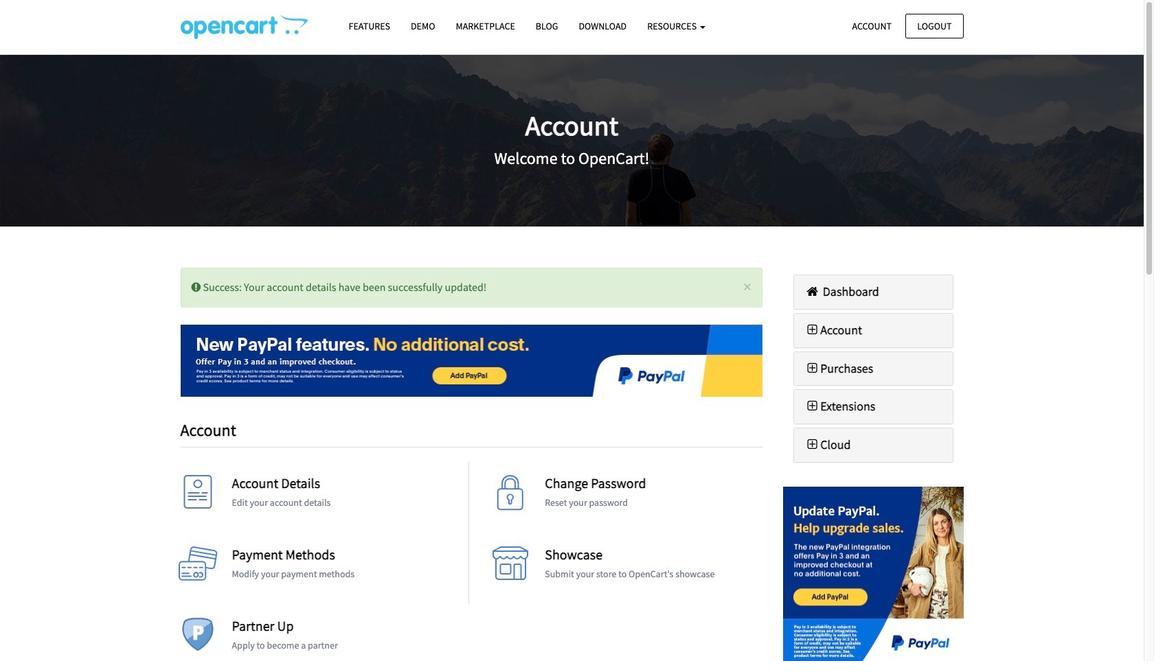 Task type: describe. For each thing, give the bounding box(es) containing it.
2 plus square o image from the top
[[805, 439, 820, 452]]

opencart - your account image
[[180, 14, 307, 39]]

1 vertical spatial paypal image
[[783, 487, 964, 662]]

payment methods image
[[177, 547, 218, 588]]

apply to become a partner image
[[177, 618, 218, 660]]

2 plus square o image from the top
[[805, 401, 820, 413]]

exclamation circle image
[[191, 282, 201, 293]]

change password image
[[490, 476, 531, 517]]



Task type: vqa. For each thing, say whether or not it's contained in the screenshot.
The Link icon
no



Task type: locate. For each thing, give the bounding box(es) containing it.
1 vertical spatial plus square o image
[[805, 439, 820, 452]]

0 vertical spatial plus square o image
[[805, 324, 820, 337]]

1 vertical spatial plus square o image
[[805, 401, 820, 413]]

0 vertical spatial paypal image
[[180, 325, 763, 397]]

1 horizontal spatial paypal image
[[783, 487, 964, 662]]

showcase image
[[490, 547, 531, 588]]

plus square o image
[[805, 324, 820, 337], [805, 439, 820, 452]]

0 horizontal spatial paypal image
[[180, 325, 763, 397]]

0 vertical spatial plus square o image
[[805, 362, 820, 375]]

1 plus square o image from the top
[[805, 324, 820, 337]]

account image
[[177, 476, 218, 517]]

home image
[[805, 286, 820, 298]]

paypal image
[[180, 325, 763, 397], [783, 487, 964, 662]]

plus square o image
[[805, 362, 820, 375], [805, 401, 820, 413]]

1 plus square o image from the top
[[805, 362, 820, 375]]



